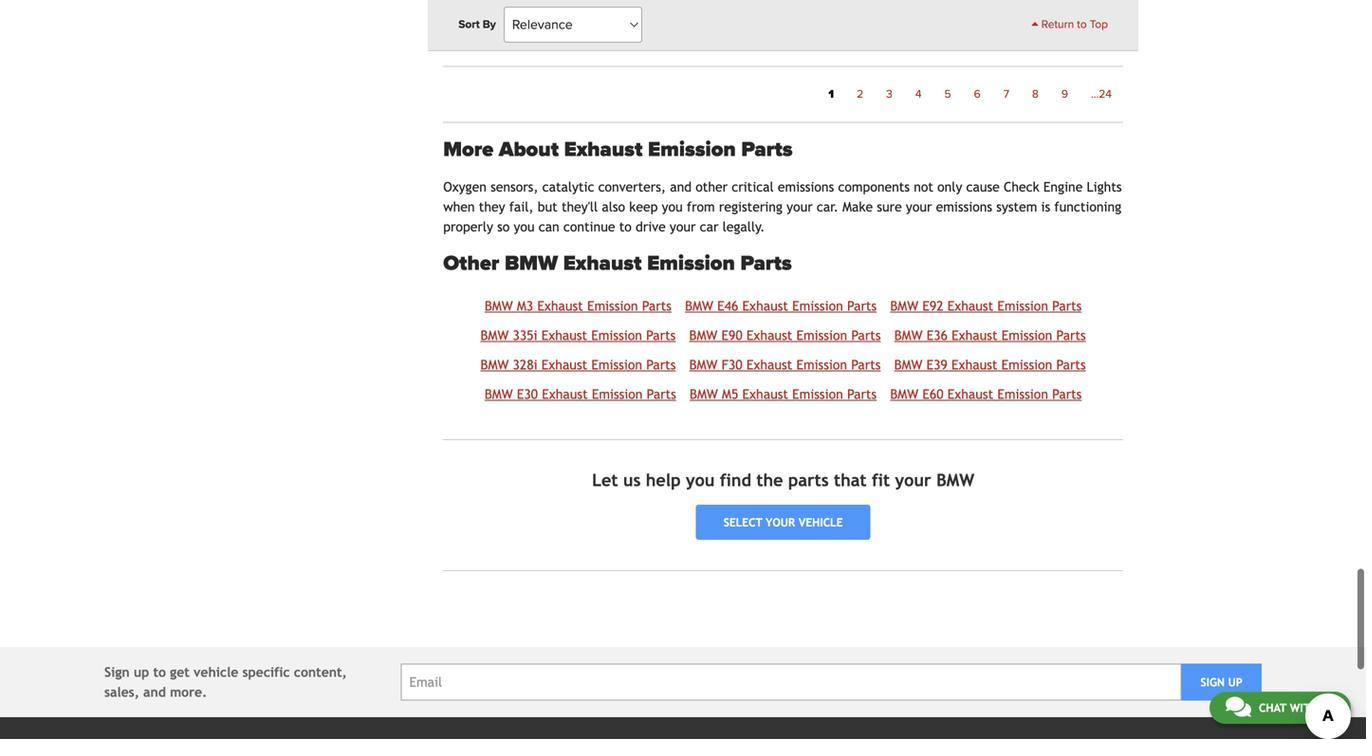 Task type: describe. For each thing, give the bounding box(es) containing it.
critical
[[732, 179, 774, 195]]

bmw for bmw e92 exhaust emission parts
[[891, 298, 919, 314]]

5
[[945, 87, 952, 101]]

keep
[[630, 199, 658, 215]]

e30
[[517, 387, 538, 402]]

components
[[839, 179, 910, 195]]

your right fit at the bottom right of page
[[896, 470, 932, 490]]

catalytic
[[543, 179, 595, 195]]

system
[[997, 199, 1038, 215]]

exhaust for e92
[[948, 298, 994, 314]]

2 link
[[846, 82, 875, 107]]

fail,
[[509, 199, 534, 215]]

oxygen
[[443, 179, 487, 195]]

sign for sign up to get vehicle specific content, sales, and more.
[[104, 665, 130, 680]]

check
[[1004, 179, 1040, 195]]

top
[[1090, 18, 1109, 31]]

3 link
[[875, 82, 904, 107]]

car
[[700, 219, 719, 235]]

when
[[443, 199, 475, 215]]

fit
[[872, 470, 890, 490]]

functioning
[[1055, 199, 1122, 215]]

parts for bmw m3 exhaust emission parts
[[642, 298, 672, 314]]

but
[[538, 199, 558, 215]]

bmw for bmw m3 exhaust emission parts
[[485, 298, 513, 314]]

bmw right fit at the bottom right of page
[[937, 470, 975, 490]]

your left car.
[[787, 199, 813, 215]]

emission for more about exhaust emission parts
[[648, 137, 736, 162]]

legally.
[[723, 219, 765, 235]]

bmw for bmw e60 exhaust emission parts
[[891, 387, 919, 402]]

5 link
[[934, 82, 963, 107]]

emission for bmw f30 exhaust emission parts
[[797, 357, 848, 372]]

bmw e46 exhaust emission parts link
[[685, 298, 877, 314]]

exhaust for f30
[[747, 357, 793, 372]]

bmw e46 exhaust emission parts
[[685, 298, 877, 314]]

sign up to get vehicle specific content, sales, and more.
[[104, 665, 347, 700]]

bmw 335i exhaust emission parts link
[[481, 328, 676, 343]]

that
[[834, 470, 867, 490]]

emission for bmw e90 exhaust emission parts
[[797, 328, 848, 343]]

select
[[724, 516, 763, 529]]

1 horizontal spatial emissions
[[937, 199, 993, 215]]

exhaust for m3
[[538, 298, 584, 314]]

bmw m5 exhaust emission parts link
[[690, 387, 877, 402]]

bmw m3 exhaust emission parts
[[485, 298, 672, 314]]

exhaust for bmw
[[564, 251, 642, 276]]

…24 link
[[1080, 82, 1124, 107]]

return
[[1042, 18, 1075, 31]]

parts for bmw e39 exhaust emission parts
[[1057, 357, 1087, 372]]

bmw for bmw e90 exhaust emission parts
[[690, 328, 718, 343]]

more
[[443, 137, 494, 162]]

other bmw exhaust emission parts
[[443, 251, 792, 276]]

also
[[602, 199, 626, 215]]

1
[[829, 87, 834, 101]]

m5
[[722, 387, 739, 402]]

bmw e92 exhaust emission parts link
[[891, 298, 1082, 314]]

exhaust for 335i
[[542, 328, 588, 343]]

oxygen sensors, catalytic converters, and other critical emissions components not only cause check engine lights when they fail, but they'll also keep you from registering your car. make sure your emissions system is functioning properly so you can continue to drive your car legally.
[[443, 179, 1122, 235]]

get
[[170, 665, 190, 680]]

…24
[[1092, 87, 1112, 101]]

bmw for bmw e30 exhaust emission parts
[[485, 387, 513, 402]]

bmw e30 exhaust emission parts link
[[485, 387, 677, 402]]

emission for bmw m3 exhaust emission parts
[[588, 298, 638, 314]]

content,
[[294, 665, 347, 680]]

e46
[[718, 298, 739, 314]]

your inside "button"
[[766, 516, 796, 529]]

bmw m3 exhaust emission parts link
[[485, 298, 672, 314]]

bmw e60 exhaust emission parts link
[[891, 387, 1082, 402]]

335i
[[513, 328, 538, 343]]

lights
[[1087, 179, 1122, 195]]

specific
[[243, 665, 290, 680]]

sign up button
[[1182, 664, 1262, 701]]

emission for bmw e46 exhaust emission parts
[[793, 298, 844, 314]]

parts for bmw e36 exhaust emission parts
[[1057, 328, 1087, 343]]

car.
[[817, 199, 839, 215]]

sort
[[459, 18, 480, 31]]

bmw e92 exhaust emission parts
[[891, 298, 1082, 314]]

up for sign up to get vehicle specific content, sales, and more.
[[134, 665, 149, 680]]

exhaust for e60
[[948, 387, 994, 402]]

exhaust for e39
[[952, 357, 998, 372]]

e39
[[927, 357, 948, 372]]

8
[[1033, 87, 1039, 101]]

bmw m5 exhaust emission parts
[[690, 387, 877, 402]]

other
[[696, 179, 728, 195]]

exhaust for about
[[564, 137, 643, 162]]

emission for bmw e60 exhaust emission parts
[[998, 387, 1049, 402]]

bmw for bmw 335i exhaust emission parts
[[481, 328, 509, 343]]

exhaust for e46
[[743, 298, 789, 314]]

more about exhaust emission parts
[[443, 137, 793, 162]]

4 link
[[904, 82, 934, 107]]

converters,
[[599, 179, 666, 195]]

not
[[914, 179, 934, 195]]

7 link
[[993, 82, 1021, 107]]

2 vertical spatial you
[[686, 470, 715, 490]]

is
[[1042, 199, 1051, 215]]

exhaust for e30
[[542, 387, 588, 402]]

with
[[1291, 701, 1319, 715]]

f30
[[722, 357, 743, 372]]

to inside sign up to get vehicle specific content, sales, and more.
[[153, 665, 166, 680]]

6
[[974, 87, 981, 101]]

bmw e90 exhaust emission parts
[[690, 328, 881, 343]]

about
[[499, 137, 559, 162]]



Task type: vqa. For each thing, say whether or not it's contained in the screenshot.
up for Sign up to get vehicle specific content, sales, and more.
yes



Task type: locate. For each thing, give the bounding box(es) containing it.
up for sign up
[[1229, 676, 1243, 689]]

7
[[1004, 87, 1010, 101]]

vehicle
[[194, 665, 239, 680]]

genuine bmw - corporate logo image
[[636, 27, 712, 36]]

chat with us link
[[1210, 692, 1352, 724]]

exhaust up bmw e36 exhaust emission parts
[[948, 298, 994, 314]]

parts for bmw m5 exhaust emission parts
[[848, 387, 877, 402]]

you left "find"
[[686, 470, 715, 490]]

emission up "bmw e30 exhaust emission parts" link
[[592, 357, 643, 372]]

so
[[497, 219, 510, 235]]

bmw left 335i
[[481, 328, 509, 343]]

bmw left 328i
[[481, 357, 509, 372]]

emission up bmw e39 exhaust emission parts link
[[1002, 328, 1053, 343]]

1 horizontal spatial up
[[1229, 676, 1243, 689]]

by
[[483, 18, 496, 31]]

emission for bmw 328i exhaust emission parts
[[592, 357, 643, 372]]

0 horizontal spatial and
[[143, 685, 166, 700]]

chat with us
[[1259, 701, 1336, 715]]

2 horizontal spatial to
[[1078, 18, 1088, 31]]

sign inside button
[[1201, 676, 1225, 689]]

0 horizontal spatial up
[[134, 665, 149, 680]]

they'll
[[562, 199, 598, 215]]

parts
[[789, 470, 829, 490]]

parts left e60
[[848, 387, 877, 402]]

e36
[[927, 328, 948, 343]]

bmw for bmw f30 exhaust emission parts
[[690, 357, 718, 372]]

sign up
[[1201, 676, 1243, 689]]

emissions down only on the right of page
[[937, 199, 993, 215]]

0 vertical spatial and
[[670, 179, 692, 195]]

emission down other bmw exhaust emission parts
[[588, 298, 638, 314]]

registering
[[719, 199, 783, 215]]

bmw left e39
[[895, 357, 923, 372]]

exhaust down 'bmw e92 exhaust emission parts' link
[[952, 328, 998, 343]]

bmw f30 exhaust emission parts
[[690, 357, 881, 372]]

parts for more about exhaust emission parts
[[742, 137, 793, 162]]

the
[[757, 470, 784, 490]]

emission up bmw e36 exhaust emission parts
[[998, 298, 1049, 314]]

exhaust down bmw e46 exhaust emission parts
[[747, 328, 793, 343]]

emissions up car.
[[778, 179, 835, 195]]

bmw
[[505, 251, 558, 276], [485, 298, 513, 314], [685, 298, 714, 314], [891, 298, 919, 314], [481, 328, 509, 343], [690, 328, 718, 343], [895, 328, 923, 343], [481, 357, 509, 372], [690, 357, 718, 372], [895, 357, 923, 372], [485, 387, 513, 402], [690, 387, 718, 402], [891, 387, 919, 402], [937, 470, 975, 490]]

sign up chat with us link
[[1201, 676, 1225, 689]]

parts left e39
[[852, 357, 881, 372]]

exhaust for e90
[[747, 328, 793, 343]]

let
[[592, 470, 618, 490]]

1 link
[[818, 82, 846, 107]]

parts down other bmw exhaust emission parts
[[642, 298, 672, 314]]

parts left 'e92'
[[848, 298, 877, 314]]

bmw e60 exhaust emission parts
[[891, 387, 1082, 402]]

up up comments image
[[1229, 676, 1243, 689]]

emission for bmw 335i exhaust emission parts
[[592, 328, 643, 343]]

0 vertical spatial to
[[1078, 18, 1088, 31]]

parts for bmw e92 exhaust emission parts
[[1053, 298, 1082, 314]]

emission down bmw e36 exhaust emission parts
[[1002, 357, 1053, 372]]

caret up image
[[1032, 18, 1039, 29]]

2 horizontal spatial you
[[686, 470, 715, 490]]

help
[[646, 470, 681, 490]]

sign up sales,
[[104, 665, 130, 680]]

exhaust down bmw 328i exhaust emission parts
[[542, 387, 588, 402]]

chat
[[1259, 701, 1287, 715]]

exhaust for e36
[[952, 328, 998, 343]]

return to top
[[1039, 18, 1109, 31]]

engine
[[1044, 179, 1083, 195]]

emission for other bmw exhaust emission parts
[[647, 251, 735, 276]]

to down also on the top of the page
[[620, 219, 632, 235]]

sign
[[104, 665, 130, 680], [1201, 676, 1225, 689]]

up inside button
[[1229, 676, 1243, 689]]

bmw e36 exhaust emission parts
[[895, 328, 1087, 343]]

parts for bmw f30 exhaust emission parts
[[852, 357, 881, 372]]

emission for bmw e36 exhaust emission parts
[[1002, 328, 1053, 343]]

e90
[[722, 328, 743, 343]]

bmw left 'e92'
[[891, 298, 919, 314]]

6 link
[[963, 82, 993, 107]]

8 link
[[1021, 82, 1051, 107]]

e92
[[923, 298, 944, 314]]

parts up critical
[[742, 137, 793, 162]]

parts left m5
[[647, 387, 677, 402]]

comments image
[[1226, 696, 1252, 719]]

they
[[479, 199, 505, 215]]

bmw for bmw e39 exhaust emission parts
[[895, 357, 923, 372]]

up inside sign up to get vehicle specific content, sales, and more.
[[134, 665, 149, 680]]

bmw down can
[[505, 251, 558, 276]]

emission for bmw e30 exhaust emission parts
[[592, 387, 643, 402]]

sort by
[[459, 18, 496, 31]]

and up from
[[670, 179, 692, 195]]

9
[[1062, 87, 1069, 101]]

exhaust right m5
[[743, 387, 789, 402]]

1 vertical spatial you
[[514, 219, 535, 235]]

parts down bmw e36 exhaust emission parts link
[[1057, 357, 1087, 372]]

1 horizontal spatial sign
[[1201, 676, 1225, 689]]

emissions
[[778, 179, 835, 195], [937, 199, 993, 215]]

0 horizontal spatial you
[[514, 219, 535, 235]]

emission for bmw e92 exhaust emission parts
[[998, 298, 1049, 314]]

us
[[624, 470, 641, 490]]

your right "select"
[[766, 516, 796, 529]]

9 link
[[1051, 82, 1080, 107]]

emission down bmw e39 exhaust emission parts link
[[998, 387, 1049, 402]]

emission up "bmw f30 exhaust emission parts"
[[797, 328, 848, 343]]

you down fail,
[[514, 219, 535, 235]]

parts up bmw e36 exhaust emission parts link
[[1053, 298, 1082, 314]]

emission down bmw 328i exhaust emission parts
[[592, 387, 643, 402]]

parts for bmw e30 exhaust emission parts
[[647, 387, 677, 402]]

and inside 'oxygen sensors, catalytic converters, and other critical emissions components not only cause check engine lights when they fail, but they'll also keep you from registering your car. make sure your emissions system is functioning properly so you can continue to drive your car legally.'
[[670, 179, 692, 195]]

emission up other
[[648, 137, 736, 162]]

bmw f30 exhaust emission parts link
[[690, 357, 881, 372]]

0 horizontal spatial sign
[[104, 665, 130, 680]]

select your vehicle button
[[696, 505, 871, 540]]

emission for bmw e39 exhaust emission parts
[[1002, 357, 1053, 372]]

and right sales,
[[143, 685, 166, 700]]

bmw e30 exhaust emission parts
[[485, 387, 677, 402]]

1 horizontal spatial to
[[620, 219, 632, 235]]

you left from
[[662, 199, 683, 215]]

bmw for bmw e46 exhaust emission parts
[[685, 298, 714, 314]]

bmw for bmw m5 exhaust emission parts
[[690, 387, 718, 402]]

bmw 335i exhaust emission parts
[[481, 328, 676, 343]]

0 vertical spatial you
[[662, 199, 683, 215]]

find
[[720, 470, 752, 490]]

exhaust down bmw 335i exhaust emission parts
[[542, 357, 588, 372]]

more.
[[170, 685, 207, 700]]

exhaust up bmw m5 exhaust emission parts link
[[747, 357, 793, 372]]

from
[[687, 199, 715, 215]]

parts for bmw e60 exhaust emission parts
[[1053, 387, 1082, 402]]

parts for bmw 335i exhaust emission parts
[[647, 328, 676, 343]]

4
[[916, 87, 922, 101]]

vehicle
[[799, 516, 843, 529]]

parts for bmw e46 exhaust emission parts
[[848, 298, 877, 314]]

bmw for bmw e36 exhaust emission parts
[[895, 328, 923, 343]]

bmw left e90
[[690, 328, 718, 343]]

sensors,
[[491, 179, 539, 195]]

to inside 'oxygen sensors, catalytic converters, and other critical emissions components not only cause check engine lights when they fail, but they'll also keep you from registering your car. make sure your emissions system is functioning properly so you can continue to drive your car legally.'
[[620, 219, 632, 235]]

exhaust up "bmw e60 exhaust emission parts"
[[952, 357, 998, 372]]

make
[[843, 199, 873, 215]]

to left get
[[153, 665, 166, 680]]

parts for other bmw exhaust emission parts
[[741, 251, 792, 276]]

exhaust up bmw 335i exhaust emission parts link
[[538, 298, 584, 314]]

parts left f30 at the right of page
[[647, 357, 676, 372]]

0 vertical spatial emissions
[[778, 179, 835, 195]]

328i
[[513, 357, 538, 372]]

bmw left e30
[[485, 387, 513, 402]]

select your vehicle
[[724, 516, 843, 529]]

your left car
[[670, 219, 696, 235]]

bmw left f30 at the right of page
[[690, 357, 718, 372]]

bmw e39 exhaust emission parts
[[895, 357, 1087, 372]]

Email email field
[[401, 664, 1182, 701]]

e60
[[923, 387, 944, 402]]

sales,
[[104, 685, 139, 700]]

paginated product list navigation navigation
[[443, 82, 1124, 107]]

1 horizontal spatial and
[[670, 179, 692, 195]]

sure
[[877, 199, 902, 215]]

emission
[[648, 137, 736, 162], [647, 251, 735, 276], [588, 298, 638, 314], [793, 298, 844, 314], [998, 298, 1049, 314], [592, 328, 643, 343], [797, 328, 848, 343], [1002, 328, 1053, 343], [592, 357, 643, 372], [797, 357, 848, 372], [1002, 357, 1053, 372], [592, 387, 643, 402], [793, 387, 844, 402], [998, 387, 1049, 402]]

1 vertical spatial to
[[620, 219, 632, 235]]

bmw left e36 in the right top of the page
[[895, 328, 923, 343]]

up
[[134, 665, 149, 680], [1229, 676, 1243, 689]]

your down the not
[[906, 199, 933, 215]]

sign inside sign up to get vehicle specific content, sales, and more.
[[104, 665, 130, 680]]

and inside sign up to get vehicle specific content, sales, and more.
[[143, 685, 166, 700]]

return to top link
[[1032, 16, 1109, 33]]

sign for sign up
[[1201, 676, 1225, 689]]

exhaust up converters,
[[564, 137, 643, 162]]

let us help you find the parts that fit your     bmw
[[592, 470, 975, 490]]

1 horizontal spatial you
[[662, 199, 683, 215]]

continue
[[564, 219, 616, 235]]

parts left e36 in the right top of the page
[[852, 328, 881, 343]]

to left the top
[[1078, 18, 1088, 31]]

emission down car
[[647, 251, 735, 276]]

can
[[539, 219, 560, 235]]

bmw left m3
[[485, 298, 513, 314]]

cause
[[967, 179, 1000, 195]]

exhaust down bmw e39 exhaust emission parts link
[[948, 387, 994, 402]]

properly
[[443, 219, 493, 235]]

0 horizontal spatial emissions
[[778, 179, 835, 195]]

only
[[938, 179, 963, 195]]

other
[[443, 251, 500, 276]]

bmw left m5
[[690, 387, 718, 402]]

bmw e39 exhaust emission parts link
[[895, 357, 1087, 372]]

emission up bmw 328i exhaust emission parts
[[592, 328, 643, 343]]

parts for bmw 328i exhaust emission parts
[[647, 357, 676, 372]]

up up sales,
[[134, 665, 149, 680]]

parts down legally.
[[741, 251, 792, 276]]

exhaust down bmw m3 exhaust emission parts
[[542, 328, 588, 343]]

1 vertical spatial and
[[143, 685, 166, 700]]

exhaust for 328i
[[542, 357, 588, 372]]

exhaust for m5
[[743, 387, 789, 402]]

bmw for bmw 328i exhaust emission parts
[[481, 357, 509, 372]]

bmw left the e46
[[685, 298, 714, 314]]

3
[[887, 87, 893, 101]]

emission for bmw m5 exhaust emission parts
[[793, 387, 844, 402]]

bmw e90 exhaust emission parts link
[[690, 328, 881, 343]]

parts left e90
[[647, 328, 676, 343]]

2
[[857, 87, 864, 101]]

parts up bmw e39 exhaust emission parts link
[[1057, 328, 1087, 343]]

parts down bmw e39 exhaust emission parts
[[1053, 387, 1082, 402]]

2 vertical spatial to
[[153, 665, 166, 680]]

exhaust up bmw e90 exhaust emission parts link
[[743, 298, 789, 314]]

emission up bmw e90 exhaust emission parts link
[[793, 298, 844, 314]]

emission down the bmw e90 exhaust emission parts
[[797, 357, 848, 372]]

exhaust down continue
[[564, 251, 642, 276]]

0 horizontal spatial to
[[153, 665, 166, 680]]

m3
[[517, 298, 534, 314]]

parts for bmw e90 exhaust emission parts
[[852, 328, 881, 343]]

bmw left e60
[[891, 387, 919, 402]]

emission down "bmw f30 exhaust emission parts"
[[793, 387, 844, 402]]

1 vertical spatial emissions
[[937, 199, 993, 215]]



